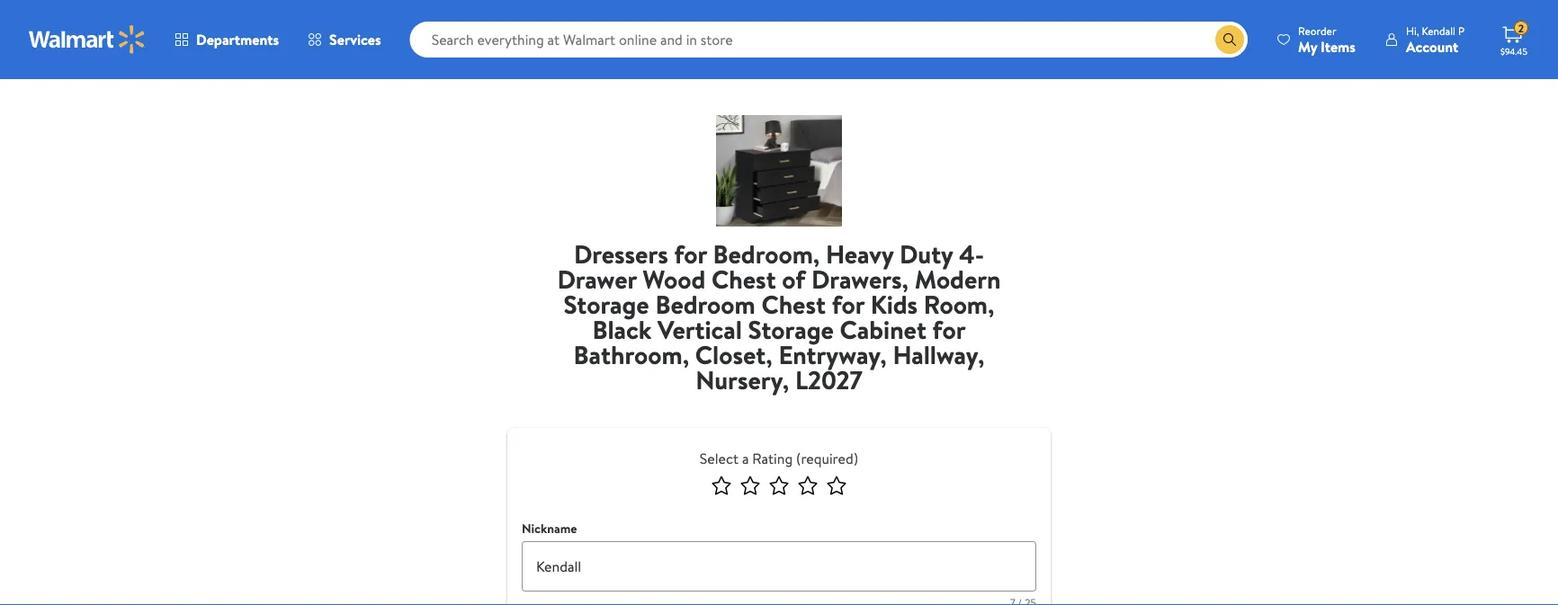 Task type: describe. For each thing, give the bounding box(es) containing it.
drawers,
[[812, 261, 909, 296]]

reorder my items
[[1298, 23, 1356, 56]]

bedroom,
[[713, 236, 820, 271]]

chest left the 'of'
[[712, 261, 776, 296]]

0 horizontal spatial for
[[674, 236, 707, 271]]

modern
[[915, 261, 1001, 296]]

kendall
[[1422, 23, 1456, 38]]

select
[[700, 449, 739, 469]]

my
[[1298, 36, 1318, 56]]

drawer
[[557, 261, 637, 296]]

of
[[782, 261, 806, 296]]

write a review for dressers for bedroom, heavy duty 4-drawer wood chest of drawers, modern storage bedroom chest for kids room, black vertical storage cabinet for bathroom, closet, entryway, hallway, nursery, l2027 element
[[549, 236, 1010, 407]]

hallway,
[[893, 337, 985, 372]]

Nickname text field
[[522, 542, 1037, 592]]

services button
[[293, 18, 396, 61]]

dressers for bedroom, heavy duty 4- drawer wood chest of drawers, modern storage bedroom chest for kids room, black vertical storage cabinet for bathroom, closet, entryway, hallway, nursery, l2027
[[557, 236, 1001, 397]]

chest down the bedroom,
[[762, 287, 826, 322]]

nursery,
[[696, 362, 789, 397]]

walmart image
[[29, 25, 146, 54]]

vertical
[[658, 312, 742, 347]]

nickname
[[522, 520, 577, 538]]

bathroom,
[[574, 337, 689, 372]]

account
[[1406, 36, 1459, 56]]

entryway,
[[779, 337, 887, 372]]

2 horizontal spatial for
[[933, 312, 966, 347]]

bedroom
[[655, 287, 756, 322]]



Task type: locate. For each thing, give the bounding box(es) containing it.
a
[[742, 449, 749, 469]]

items
[[1321, 36, 1356, 56]]

clear search field text image
[[1194, 32, 1208, 47]]

1 horizontal spatial storage
[[748, 312, 834, 347]]

Walmart Site-Wide search field
[[410, 22, 1248, 58]]

kids
[[871, 287, 918, 322]]

heavy
[[826, 236, 894, 271]]

p
[[1458, 23, 1465, 38]]

select a rating (required)
[[700, 449, 859, 469]]

hi, kendall p account
[[1406, 23, 1465, 56]]

4-
[[959, 236, 984, 271]]

hi,
[[1406, 23, 1419, 38]]

closet,
[[695, 337, 773, 372]]

cabinet
[[840, 312, 927, 347]]

services
[[329, 30, 381, 49]]

1 horizontal spatial for
[[832, 287, 865, 322]]

chest
[[712, 261, 776, 296], [762, 287, 826, 322]]

black
[[593, 312, 652, 347]]

for up bedroom
[[674, 236, 707, 271]]

search icon image
[[1223, 32, 1237, 47]]

departments button
[[160, 18, 293, 61]]

reorder
[[1298, 23, 1337, 38]]

duty
[[900, 236, 953, 271]]

for
[[674, 236, 707, 271], [832, 287, 865, 322], [933, 312, 966, 347]]

(required)
[[796, 449, 859, 469]]

for down modern
[[933, 312, 966, 347]]

for left kids
[[832, 287, 865, 322]]

2
[[1519, 20, 1524, 36]]

storage down dressers
[[564, 287, 649, 322]]

$94.45
[[1501, 45, 1528, 57]]

storage down the 'of'
[[748, 312, 834, 347]]

Search search field
[[410, 22, 1248, 58]]

dressers
[[574, 236, 668, 271]]

storage
[[564, 287, 649, 322], [748, 312, 834, 347]]

wood
[[643, 261, 706, 296]]

l2027
[[795, 362, 863, 397]]

0 horizontal spatial storage
[[564, 287, 649, 322]]

departments
[[196, 30, 279, 49]]

rating
[[752, 449, 793, 469]]

room,
[[924, 287, 995, 322]]



Task type: vqa. For each thing, say whether or not it's contained in the screenshot.
You in the you save $41.00 etepehi 3 in 1 charging station for iphone, wireless charger for iphone 15 14 13 12 11 x pro max & for apple wat
no



